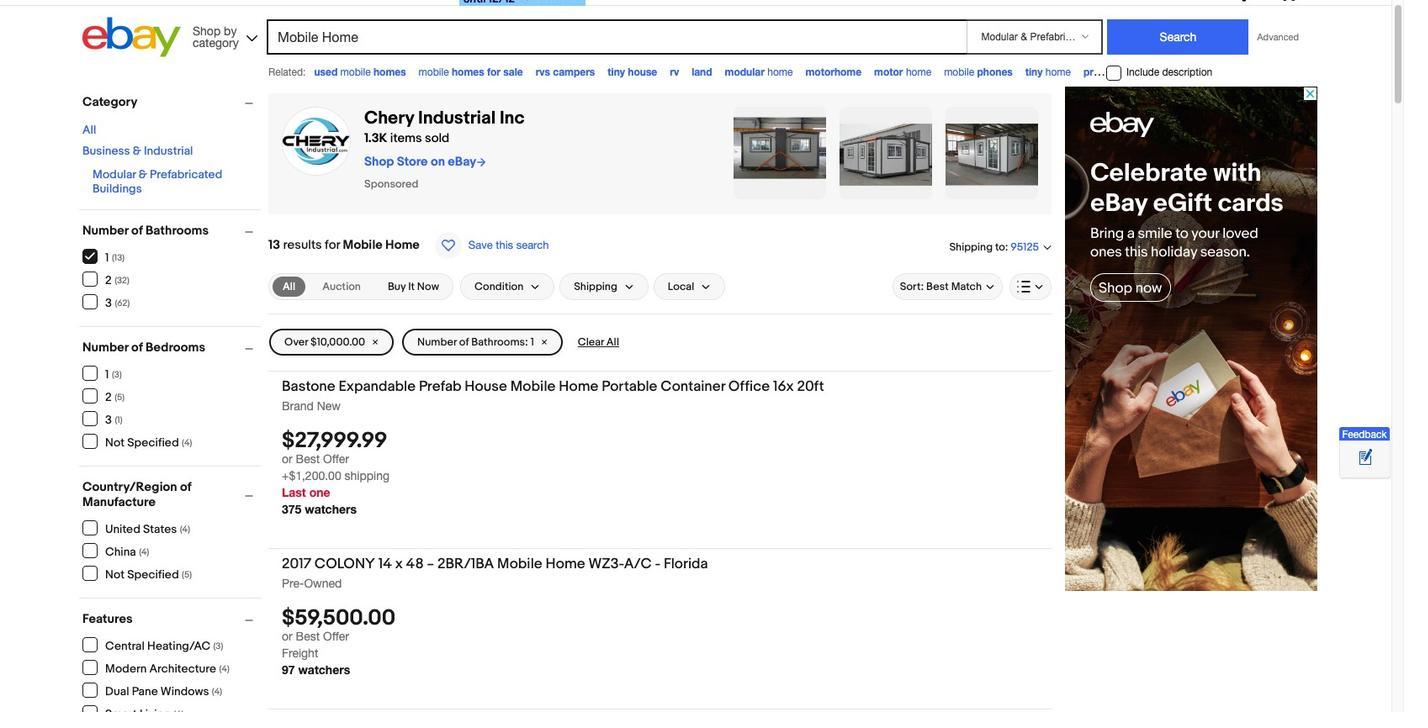 Task type: vqa. For each thing, say whether or not it's contained in the screenshot.
the leftmost Shipping
yes



Task type: describe. For each thing, give the bounding box(es) containing it.
mobile homes for sale
[[419, 66, 523, 78]]

2017
[[282, 556, 311, 573]]

modular
[[725, 66, 765, 78]]

to
[[995, 240, 1005, 254]]

auction link
[[312, 277, 371, 297]]

& for modular
[[139, 167, 147, 182]]

0 vertical spatial all link
[[82, 123, 96, 137]]

chery industrial inc link
[[364, 108, 525, 130]]

not for not specified (5)
[[105, 568, 125, 582]]

number for number of bathrooms
[[82, 223, 129, 239]]

sold
[[425, 130, 450, 146]]

1 homes from the left
[[374, 66, 406, 78]]

condition button
[[460, 273, 555, 300]]

$59,500.00 or best offer freight 97 watchers
[[282, 606, 396, 678]]

shop by category banner
[[78, 0, 1309, 61]]

country/region of manufacture button
[[82, 480, 261, 511]]

shop inside chery industrial inc 1.3k items sold shop store on ebay sponsored
[[364, 154, 394, 170]]

local button
[[654, 273, 726, 300]]

chery industrial inc 1.3k items sold shop store on ebay sponsored
[[364, 108, 525, 191]]

rv
[[670, 66, 679, 78]]

-
[[655, 556, 661, 573]]

home inside bastone expandable prefab house mobile home portable container office 16x 20ft brand new
[[559, 379, 599, 396]]

2 vertical spatial all
[[607, 336, 619, 349]]

manufacture
[[82, 495, 156, 511]]

business
[[82, 144, 130, 158]]

+$1,200.00
[[282, 470, 341, 483]]

2 chery industrial inc image from the left
[[734, 107, 826, 199]]

mobile inside used mobile homes
[[340, 66, 371, 78]]

(5) inside 2 (5)
[[115, 392, 125, 403]]

of for bedrooms
[[131, 340, 143, 356]]

campers
[[553, 66, 595, 78]]

all link inside main content
[[273, 277, 306, 297]]

tiny house
[[608, 66, 657, 78]]

of for bathrooms
[[131, 223, 143, 239]]

windows
[[161, 685, 209, 699]]

(62)
[[115, 297, 130, 308]]

375
[[282, 503, 302, 517]]

(4) for specified
[[182, 437, 192, 448]]

of for manufacture
[[180, 480, 191, 496]]

clear all link
[[571, 329, 626, 356]]

feedback
[[1343, 429, 1387, 441]]

now
[[417, 280, 439, 294]]

home for modular
[[768, 66, 793, 78]]

owned
[[304, 577, 342, 591]]

store
[[397, 154, 428, 170]]

or for $27,999.99
[[282, 453, 293, 466]]

1 chery industrial inc image from the left
[[282, 107, 351, 176]]

specified for not specified (4)
[[127, 435, 179, 450]]

rvs
[[536, 66, 550, 78]]

match
[[951, 280, 982, 294]]

inc
[[500, 108, 525, 130]]

category
[[193, 36, 239, 49]]

advertisement region
[[1065, 87, 1318, 592]]

1 (3)
[[105, 367, 122, 382]]

colony
[[315, 556, 375, 573]]

united states (4)
[[105, 522, 190, 536]]

best for $59,500.00
[[296, 631, 320, 644]]

shop store on ebay link
[[364, 154, 486, 170]]

0 vertical spatial home
[[385, 237, 420, 253]]

category button
[[82, 94, 261, 110]]

1 (13)
[[105, 250, 125, 265]]

number of bathrooms button
[[82, 223, 261, 239]]

buy it now link
[[378, 277, 449, 297]]

bastone expandable prefab house mobile home portable container office 16x 20ft brand new
[[282, 379, 824, 413]]

shipping for shipping
[[574, 280, 618, 294]]

$10,000.00
[[311, 336, 365, 349]]

chery
[[364, 108, 414, 130]]

0 vertical spatial mobile
[[343, 237, 383, 253]]

save this search button
[[430, 231, 554, 260]]

mobile for phones
[[944, 66, 975, 78]]

(4) for states
[[180, 524, 190, 535]]

home for tiny
[[1046, 66, 1071, 78]]

country/region of manufacture
[[82, 480, 191, 511]]

prefab home
[[1084, 66, 1143, 78]]

industrial inside chery industrial inc 1.3k items sold shop store on ebay sponsored
[[418, 108, 496, 130]]

listing options selector. list view selected. image
[[1017, 280, 1044, 294]]

include
[[1127, 67, 1160, 78]]

brand
[[282, 400, 314, 413]]

mobile for homes
[[419, 66, 449, 78]]

48
[[406, 556, 424, 573]]

(13)
[[112, 252, 125, 263]]

auction
[[322, 280, 361, 294]]

land
[[692, 66, 712, 78]]

(5) inside 'not specified (5)'
[[182, 569, 192, 580]]

land link
[[692, 66, 712, 78]]

(4) inside dual pane windows (4)
[[212, 686, 222, 697]]

on
[[431, 154, 445, 170]]

offer for $27,999.99
[[323, 453, 349, 466]]

dual pane windows (4)
[[105, 685, 222, 699]]

prefabricated
[[150, 167, 222, 182]]

home for motor
[[906, 66, 932, 78]]

number of bedrooms
[[82, 340, 205, 356]]

save this search
[[469, 239, 549, 252]]

mobile inside the 2017 colony 14 x 48 – 2br/1ba mobile home wz3-a/c - florida pre-owned
[[497, 556, 543, 573]]

20ft
[[797, 379, 824, 396]]

& for business
[[133, 144, 141, 158]]

2017 colony 14 x 48 – 2br/1ba mobile home wz3-a/c - florida heading
[[282, 556, 708, 573]]

$59,500.00
[[282, 606, 396, 632]]

bastone expandable prefab house mobile home portable container office 16x 20ft heading
[[282, 379, 824, 396]]

sale
[[503, 66, 523, 78]]

description
[[1163, 67, 1213, 78]]

Search for anything text field
[[269, 21, 964, 53]]

results
[[283, 237, 322, 253]]

over
[[284, 336, 308, 349]]

heating/ac
[[147, 639, 210, 653]]

mobile inside bastone expandable prefab house mobile home portable container office 16x 20ft brand new
[[511, 379, 556, 396]]

by
[[224, 24, 237, 37]]

ebay
[[448, 154, 476, 170]]

include description
[[1127, 67, 1213, 78]]

3 chery industrial inc image from the left
[[840, 107, 932, 199]]

best for $27,999.99
[[296, 453, 320, 466]]

freight
[[282, 647, 318, 661]]

mobile phones
[[944, 66, 1013, 78]]

search
[[516, 239, 549, 252]]

1.3k
[[364, 130, 387, 146]]

shop by category
[[193, 24, 239, 49]]



Task type: locate. For each thing, give the bounding box(es) containing it.
shop by category button
[[185, 17, 261, 53]]

1 specified from the top
[[127, 435, 179, 450]]

3 (62)
[[105, 296, 130, 310]]

& right business
[[133, 144, 141, 158]]

1 vertical spatial all
[[283, 280, 296, 294]]

tiny for tiny home
[[1026, 66, 1043, 78]]

motorhome
[[806, 66, 862, 78]]

over $10,000.00 link
[[269, 329, 394, 356]]

number of bedrooms button
[[82, 340, 261, 356]]

mobile up chery industrial inc link
[[419, 66, 449, 78]]

1 horizontal spatial (5)
[[182, 569, 192, 580]]

tiny left the house at the top left of the page
[[608, 66, 625, 78]]

bedrooms
[[146, 340, 205, 356]]

1 vertical spatial home
[[559, 379, 599, 396]]

(5) up (1)
[[115, 392, 125, 403]]

country/region
[[82, 480, 177, 496]]

0 vertical spatial &
[[133, 144, 141, 158]]

3 mobile from the left
[[944, 66, 975, 78]]

watchers inside "$59,500.00 or best offer freight 97 watchers"
[[298, 663, 350, 678]]

0 horizontal spatial (5)
[[115, 392, 125, 403]]

1 vertical spatial watchers
[[298, 663, 350, 678]]

1 home from the left
[[768, 66, 793, 78]]

not specified (5)
[[105, 568, 192, 582]]

architecture
[[149, 662, 216, 676]]

(4) up the country/region of manufacture 'dropdown button'
[[182, 437, 192, 448]]

features button
[[82, 612, 261, 628]]

shipping inside dropdown button
[[574, 280, 618, 294]]

0 vertical spatial (3)
[[112, 369, 122, 380]]

home inside motor home
[[906, 66, 932, 78]]

save
[[469, 239, 493, 252]]

best inside "$59,500.00 or best offer freight 97 watchers"
[[296, 631, 320, 644]]

not specified (4)
[[105, 435, 192, 450]]

for for homes
[[487, 66, 501, 78]]

2 homes from the left
[[452, 66, 484, 78]]

0 vertical spatial not
[[105, 435, 125, 450]]

(4) right windows
[[212, 686, 222, 697]]

sort:
[[900, 280, 924, 294]]

mobile
[[340, 66, 371, 78], [419, 66, 449, 78], [944, 66, 975, 78]]

home inside modular home
[[768, 66, 793, 78]]

number of bathrooms
[[82, 223, 209, 239]]

offer for $59,500.00
[[323, 631, 349, 644]]

1 vertical spatial industrial
[[144, 144, 193, 158]]

number of bathrooms: 1
[[417, 336, 534, 349]]

main content containing $27,999.99
[[268, 87, 1052, 713]]

for left sale
[[487, 66, 501, 78]]

2 offer from the top
[[323, 631, 349, 644]]

2017 colony 14 x 48 – 2br/1ba mobile home wz3-a/c - florida pre-owned
[[282, 556, 708, 591]]

sort: best match
[[900, 280, 982, 294]]

&
[[133, 144, 141, 158], [139, 167, 147, 182]]

not down 3 (1)
[[105, 435, 125, 450]]

1 not from the top
[[105, 435, 125, 450]]

(32)
[[115, 275, 129, 286]]

home right 'prefab'
[[1118, 66, 1143, 78]]

advanced link
[[1249, 20, 1308, 54]]

3 left (62)
[[105, 296, 112, 310]]

2 or from the top
[[282, 631, 293, 644]]

or up freight
[[282, 631, 293, 644]]

x
[[395, 556, 403, 573]]

specified for not specified (5)
[[127, 568, 179, 582]]

1 horizontal spatial mobile
[[419, 66, 449, 78]]

1 horizontal spatial homes
[[452, 66, 484, 78]]

all down results
[[283, 280, 296, 294]]

chery industrial inc image left 1.3k
[[282, 107, 351, 176]]

1 vertical spatial (3)
[[213, 641, 223, 652]]

mobile right used at left top
[[340, 66, 371, 78]]

home left 'prefab'
[[1046, 66, 1071, 78]]

of right country/region
[[180, 480, 191, 496]]

mobile inside mobile homes for sale
[[419, 66, 449, 78]]

of
[[131, 223, 143, 239], [459, 336, 469, 349], [131, 340, 143, 356], [180, 480, 191, 496]]

shipping button
[[560, 273, 649, 300]]

pre-
[[282, 577, 304, 591]]

(4) for architecture
[[219, 664, 230, 674]]

(3) inside 1 (3)
[[112, 369, 122, 380]]

1 vertical spatial 1
[[531, 336, 534, 349]]

all right clear
[[607, 336, 619, 349]]

specified down china (4)
[[127, 568, 179, 582]]

wz3-
[[589, 556, 624, 573]]

(4) inside china (4)
[[139, 547, 149, 558]]

1 horizontal spatial (3)
[[213, 641, 223, 652]]

3 home from the left
[[1046, 66, 1071, 78]]

or inside $27,999.99 or best offer +$1,200.00 shipping last one 375 watchers
[[282, 453, 293, 466]]

1 vertical spatial for
[[325, 237, 340, 253]]

1 offer from the top
[[323, 453, 349, 466]]

number up 'prefab'
[[417, 336, 457, 349]]

1 vertical spatial 2
[[105, 390, 112, 404]]

shipping up clear all
[[574, 280, 618, 294]]

clear all
[[578, 336, 619, 349]]

2 vertical spatial mobile
[[497, 556, 543, 573]]

1 vertical spatial shipping
[[574, 280, 618, 294]]

house
[[628, 66, 657, 78]]

mobile up auction link
[[343, 237, 383, 253]]

(3) up 2 (5)
[[112, 369, 122, 380]]

1 vertical spatial (5)
[[182, 569, 192, 580]]

account navigation
[[78, 0, 1309, 8]]

or
[[282, 453, 293, 466], [282, 631, 293, 644]]

shipping for shipping to : 95125
[[950, 240, 993, 254]]

number up 1 (13)
[[82, 223, 129, 239]]

clear
[[578, 336, 604, 349]]

of inside main content
[[459, 336, 469, 349]]

florida
[[664, 556, 708, 573]]

not
[[105, 435, 125, 450], [105, 568, 125, 582]]

home left wz3-
[[546, 556, 585, 573]]

business & industrial link
[[82, 144, 193, 158]]

1 horizontal spatial shop
[[364, 154, 394, 170]]

0 vertical spatial 3
[[105, 296, 112, 310]]

prefab
[[1084, 66, 1115, 78]]

–
[[427, 556, 434, 573]]

all up business
[[82, 123, 96, 137]]

1 vertical spatial best
[[296, 453, 320, 466]]

2 specified from the top
[[127, 568, 179, 582]]

1 or from the top
[[282, 453, 293, 466]]

shipping left to
[[950, 240, 993, 254]]

0 horizontal spatial shop
[[193, 24, 221, 37]]

1 for number of bathrooms
[[105, 250, 109, 265]]

0 vertical spatial offer
[[323, 453, 349, 466]]

1 inside main content
[[531, 336, 534, 349]]

0 horizontal spatial all link
[[82, 123, 96, 137]]

(4) inside modern architecture (4)
[[219, 664, 230, 674]]

0 horizontal spatial for
[[325, 237, 340, 253]]

or inside "$59,500.00 or best offer freight 97 watchers"
[[282, 631, 293, 644]]

chery industrial inc image down motor
[[840, 107, 932, 199]]

$27,999.99 or best offer +$1,200.00 shipping last one 375 watchers
[[282, 428, 390, 517]]

modular & prefabricated buildings
[[93, 167, 222, 196]]

1 horizontal spatial tiny
[[1026, 66, 1043, 78]]

0 vertical spatial specified
[[127, 435, 179, 450]]

0 vertical spatial 1
[[105, 250, 109, 265]]

1 3 from the top
[[105, 296, 112, 310]]

(4) inside united states (4)
[[180, 524, 190, 535]]

get an extra 15% off image
[[460, 0, 586, 6]]

2br/1ba
[[437, 556, 494, 573]]

2 horizontal spatial mobile
[[944, 66, 975, 78]]

0 vertical spatial shipping
[[950, 240, 993, 254]]

buy it now
[[388, 280, 439, 294]]

mobile right house
[[511, 379, 556, 396]]

2 2 from the top
[[105, 390, 112, 404]]

$27,999.99
[[282, 428, 387, 455]]

2 horizontal spatial all
[[607, 336, 619, 349]]

home inside prefab home
[[1118, 66, 1143, 78]]

not down china
[[105, 568, 125, 582]]

offer down the owned in the left of the page
[[323, 631, 349, 644]]

2 tiny from the left
[[1026, 66, 1043, 78]]

watchers down freight
[[298, 663, 350, 678]]

1 vertical spatial &
[[139, 167, 147, 182]]

home right modular
[[768, 66, 793, 78]]

of left bathrooms in the left of the page
[[131, 223, 143, 239]]

watchers down one
[[305, 503, 357, 517]]

of inside country/region of manufacture
[[180, 480, 191, 496]]

0 horizontal spatial mobile
[[340, 66, 371, 78]]

shop inside the shop by category
[[193, 24, 221, 37]]

0 horizontal spatial tiny
[[608, 66, 625, 78]]

& down business & industrial link
[[139, 167, 147, 182]]

number up 1 (3)
[[82, 340, 129, 356]]

over $10,000.00
[[284, 336, 365, 349]]

of left bathrooms:
[[459, 336, 469, 349]]

local
[[668, 280, 694, 294]]

1 vertical spatial specified
[[127, 568, 179, 582]]

modular & prefabricated buildings link
[[93, 167, 222, 196]]

(4) right architecture
[[219, 664, 230, 674]]

0 horizontal spatial shipping
[[574, 280, 618, 294]]

mobile left phones on the right
[[944, 66, 975, 78]]

best inside $27,999.99 or best offer +$1,200.00 shipping last one 375 watchers
[[296, 453, 320, 466]]

4 chery industrial inc image from the left
[[946, 107, 1038, 199]]

home
[[385, 237, 420, 253], [559, 379, 599, 396], [546, 556, 585, 573]]

watchers inside $27,999.99 or best offer +$1,200.00 shipping last one 375 watchers
[[305, 503, 357, 517]]

(1)
[[115, 414, 122, 425]]

(3) right heating/ac
[[213, 641, 223, 652]]

business & industrial
[[82, 144, 193, 158]]

home inside tiny home
[[1046, 66, 1071, 78]]

all
[[82, 123, 96, 137], [283, 280, 296, 294], [607, 336, 619, 349]]

1 tiny from the left
[[608, 66, 625, 78]]

for right results
[[325, 237, 340, 253]]

0 vertical spatial 2
[[105, 273, 112, 287]]

0 horizontal spatial industrial
[[144, 144, 193, 158]]

& inside modular & prefabricated buildings
[[139, 167, 147, 182]]

motorhome link
[[806, 66, 862, 78]]

homes left sale
[[452, 66, 484, 78]]

2 not from the top
[[105, 568, 125, 582]]

tiny right phones on the right
[[1026, 66, 1043, 78]]

rv link
[[670, 66, 679, 78]]

best inside dropdown button
[[927, 280, 949, 294]]

container
[[661, 379, 725, 396]]

tiny home
[[1026, 66, 1071, 78]]

(5)
[[115, 392, 125, 403], [182, 569, 192, 580]]

expandable
[[339, 379, 416, 396]]

None submit
[[1108, 19, 1249, 55]]

number for number of bathrooms: 1
[[417, 336, 457, 349]]

0 vertical spatial for
[[487, 66, 501, 78]]

3 left (1)
[[105, 413, 112, 427]]

home
[[768, 66, 793, 78], [906, 66, 932, 78], [1046, 66, 1071, 78], [1118, 66, 1143, 78]]

:
[[1005, 240, 1009, 254]]

best up the +$1,200.00
[[296, 453, 320, 466]]

(3) inside central heating/ac (3)
[[213, 641, 223, 652]]

14
[[378, 556, 392, 573]]

1 horizontal spatial all
[[283, 280, 296, 294]]

1 right bathrooms:
[[531, 336, 534, 349]]

house
[[465, 379, 507, 396]]

(4) down united states (4)
[[139, 547, 149, 558]]

97
[[282, 663, 295, 678]]

1 horizontal spatial for
[[487, 66, 501, 78]]

industrial
[[418, 108, 496, 130], [144, 144, 193, 158]]

it
[[408, 280, 415, 294]]

dual
[[105, 685, 129, 699]]

number
[[82, 223, 129, 239], [417, 336, 457, 349], [82, 340, 129, 356]]

0 vertical spatial shop
[[193, 24, 221, 37]]

used mobile homes
[[314, 66, 406, 78]]

1 up 2 (5)
[[105, 367, 109, 382]]

home inside the 2017 colony 14 x 48 – 2br/1ba mobile home wz3-a/c - florida pre-owned
[[546, 556, 585, 573]]

for for results
[[325, 237, 340, 253]]

central heating/ac (3)
[[105, 639, 223, 653]]

(4) right states at the bottom
[[180, 524, 190, 535]]

2 vertical spatial 1
[[105, 367, 109, 382]]

0 vertical spatial best
[[927, 280, 949, 294]]

mobile inside mobile phones
[[944, 66, 975, 78]]

not for not specified (4)
[[105, 435, 125, 450]]

2 3 from the top
[[105, 413, 112, 427]]

2 vertical spatial home
[[546, 556, 585, 573]]

motor home
[[874, 66, 932, 78]]

states
[[143, 522, 177, 536]]

chery industrial inc image
[[282, 107, 351, 176], [734, 107, 826, 199], [840, 107, 932, 199], [946, 107, 1038, 199]]

0 vertical spatial watchers
[[305, 503, 357, 517]]

1 2 from the top
[[105, 273, 112, 287]]

1 mobile from the left
[[340, 66, 371, 78]]

1 vertical spatial 3
[[105, 413, 112, 427]]

3 for number of bathrooms
[[105, 296, 112, 310]]

1 horizontal spatial industrial
[[418, 108, 496, 130]]

modern architecture (4)
[[105, 662, 230, 676]]

industrial up prefabricated
[[144, 144, 193, 158]]

1 horizontal spatial shipping
[[950, 240, 993, 254]]

bathrooms
[[146, 223, 209, 239]]

16x
[[773, 379, 794, 396]]

or up the +$1,200.00
[[282, 453, 293, 466]]

shipping
[[950, 240, 993, 254], [574, 280, 618, 294]]

0 vertical spatial all
[[82, 123, 96, 137]]

sort: best match button
[[893, 273, 1003, 300]]

1 vertical spatial or
[[282, 631, 293, 644]]

(3)
[[112, 369, 122, 380], [213, 641, 223, 652]]

prefab
[[419, 379, 462, 396]]

shop left the 'by'
[[193, 24, 221, 37]]

all link up business
[[82, 123, 96, 137]]

0 horizontal spatial (3)
[[112, 369, 122, 380]]

tiny for tiny house
[[608, 66, 625, 78]]

homes up chery
[[374, 66, 406, 78]]

main content
[[268, 87, 1052, 713]]

used
[[314, 66, 338, 78]]

2017 colony 14 x 48 – 2br/1ba mobile home wz3-a/c - florida link
[[282, 556, 836, 577]]

home down clear
[[559, 379, 599, 396]]

category
[[82, 94, 137, 110]]

best right sort:
[[927, 280, 949, 294]]

All selected text field
[[283, 279, 296, 295]]

all link
[[82, 123, 96, 137], [273, 277, 306, 297]]

2 mobile from the left
[[419, 66, 449, 78]]

0 vertical spatial industrial
[[418, 108, 496, 130]]

2 left (32)
[[105, 273, 112, 287]]

offer inside $27,999.99 or best offer +$1,200.00 shipping last one 375 watchers
[[323, 453, 349, 466]]

all link down results
[[273, 277, 306, 297]]

1 vertical spatial not
[[105, 568, 125, 582]]

1 vertical spatial mobile
[[511, 379, 556, 396]]

shop down 1.3k
[[364, 154, 394, 170]]

chery industrial inc image down phones on the right
[[946, 107, 1038, 199]]

modular
[[93, 167, 136, 182]]

number for number of bedrooms
[[82, 340, 129, 356]]

shipping inside shipping to : 95125
[[950, 240, 993, 254]]

chery industrial inc image down modular home
[[734, 107, 826, 199]]

0 vertical spatial (5)
[[115, 392, 125, 403]]

home right motor
[[906, 66, 932, 78]]

offer inside "$59,500.00 or best offer freight 97 watchers"
[[323, 631, 349, 644]]

of for bathrooms:
[[459, 336, 469, 349]]

2 down 1 (3)
[[105, 390, 112, 404]]

best
[[927, 280, 949, 294], [296, 453, 320, 466], [296, 631, 320, 644]]

4 home from the left
[[1118, 66, 1143, 78]]

13 results for mobile home
[[268, 237, 420, 253]]

3 for number of bedrooms
[[105, 413, 112, 427]]

1 horizontal spatial all link
[[273, 277, 306, 297]]

items
[[390, 130, 422, 146]]

2 for number of bedrooms
[[105, 390, 112, 404]]

home for prefab
[[1118, 66, 1143, 78]]

0 horizontal spatial all
[[82, 123, 96, 137]]

0 horizontal spatial homes
[[374, 66, 406, 78]]

1 vertical spatial all link
[[273, 277, 306, 297]]

or for $59,500.00
[[282, 631, 293, 644]]

united
[[105, 522, 140, 536]]

13
[[268, 237, 280, 253]]

(4) inside the not specified (4)
[[182, 437, 192, 448]]

none submit inside shop by category banner
[[1108, 19, 1249, 55]]

industrial up sold
[[418, 108, 496, 130]]

1 vertical spatial shop
[[364, 154, 394, 170]]

best up freight
[[296, 631, 320, 644]]

home up buy
[[385, 237, 420, 253]]

1 left (13)
[[105, 250, 109, 265]]

offer up the +$1,200.00
[[323, 453, 349, 466]]

of left bedrooms
[[131, 340, 143, 356]]

1 vertical spatial offer
[[323, 631, 349, 644]]

1 for number of bedrooms
[[105, 367, 109, 382]]

2 vertical spatial best
[[296, 631, 320, 644]]

(5) up features dropdown button in the bottom left of the page
[[182, 569, 192, 580]]

2 home from the left
[[906, 66, 932, 78]]

0 vertical spatial or
[[282, 453, 293, 466]]

mobile right '2br/1ba'
[[497, 556, 543, 573]]

specified up country/region
[[127, 435, 179, 450]]

2 for number of bathrooms
[[105, 273, 112, 287]]



